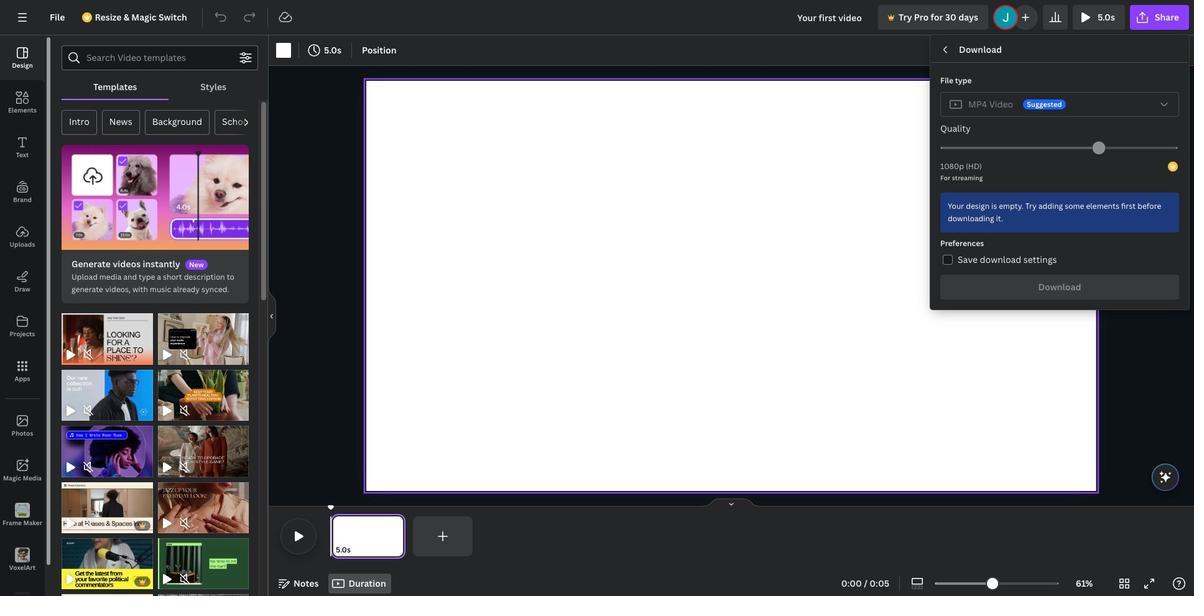 Task type: vqa. For each thing, say whether or not it's contained in the screenshot.
the Video in Dark Green Bright Yellow Modern Elegance Style GROUP
yes



Task type: describe. For each thing, give the bounding box(es) containing it.
video in cream black modern elegance style group
[[158, 426, 249, 477]]

main menu bar
[[0, 0, 1194, 35]]

brand hype reel video in cream beige black warm & modern style group
[[62, 482, 153, 534]]

neon yellow black grey podcast dynamic neons video podcast website group
[[62, 539, 153, 590]]

trimming, end edge slider
[[394, 517, 406, 557]]

magic video example usage image
[[62, 145, 249, 250]]

trimming, start edge slider
[[331, 517, 342, 557]]

dall·e image
[[0, 583, 45, 597]]

hide image
[[268, 286, 276, 346]]

company hype video group
[[62, 314, 153, 365]]

blue white ui digitalism music youtube intro group
[[62, 426, 153, 477]]

hide pages image
[[702, 498, 761, 508]]



Task type: locate. For each thing, give the bounding box(es) containing it.
side panel tab list
[[0, 35, 45, 597]]

video in black and white brown simple and minimal simple and minimal style group
[[158, 314, 249, 365]]

Design title text field
[[788, 5, 873, 30]]

video in dark green bright yellow modern elegance style group
[[158, 482, 249, 534]]

Page title text field
[[356, 544, 361, 557]]

File type button
[[941, 92, 1179, 117]]

video in dark green neon green bold bold style group
[[158, 539, 249, 590]]

video in orange bright purple simple and minimal simple style group
[[158, 370, 249, 421]]

video in bright blue grey professional style group
[[62, 370, 153, 421]]



